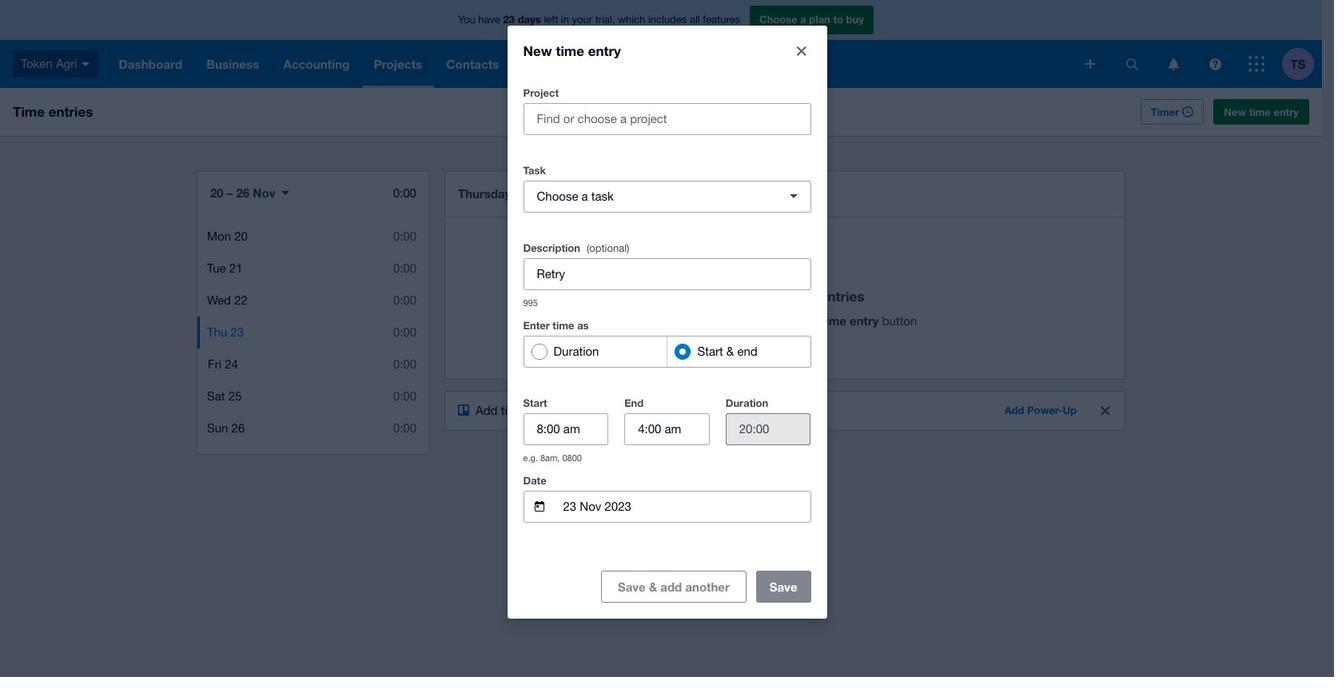 Task type: locate. For each thing, give the bounding box(es) containing it.
1 vertical spatial new time entry
[[1225, 106, 1300, 118]]

a inside button
[[582, 189, 588, 203]]

new time entry button
[[1214, 99, 1310, 125]]

another
[[686, 579, 730, 594]]

5 0:00 from the top
[[393, 326, 417, 339]]

20 right mon
[[234, 230, 248, 243]]

add
[[661, 579, 682, 594]]

as
[[578, 319, 589, 332]]

0 horizontal spatial &
[[649, 579, 658, 594]]

0 vertical spatial duration
[[554, 344, 599, 358]]

new time entry inside dialog
[[523, 42, 621, 59]]

0 horizontal spatial a
[[582, 189, 588, 203]]

2 0:00 from the top
[[393, 230, 417, 243]]

save for save & add another
[[618, 579, 646, 594]]

add power-up link
[[996, 398, 1087, 424]]

your right in
[[572, 14, 593, 26]]

1 horizontal spatial new
[[793, 314, 819, 328]]

a left plan
[[801, 13, 807, 26]]

1 vertical spatial entry
[[1274, 106, 1300, 118]]

0:00
[[393, 186, 417, 200], [393, 230, 417, 243], [393, 262, 417, 275], [393, 294, 417, 307], [393, 326, 417, 339], [393, 358, 417, 371], [393, 389, 417, 403], [393, 421, 417, 435]]

new time entry inside button
[[1225, 106, 1300, 118]]

0 horizontal spatial choose
[[537, 189, 579, 203]]

start for start & end
[[698, 344, 724, 358]]

a inside ts banner
[[801, 13, 807, 26]]

save left 'add'
[[618, 579, 646, 594]]

& left end
[[727, 344, 734, 358]]

choose down task
[[537, 189, 579, 203]]

fri
[[208, 358, 222, 371]]

new time entry down ts on the right of the page
[[1225, 106, 1300, 118]]

close image
[[797, 46, 807, 56]]

start
[[698, 344, 724, 358], [523, 396, 548, 409]]

1 horizontal spatial have
[[734, 288, 764, 305]]

2 horizontal spatial new
[[1225, 106, 1247, 118]]

& for save
[[649, 579, 658, 594]]

0 vertical spatial new time entry
[[523, 42, 621, 59]]

20 left –
[[210, 186, 224, 200]]

entry
[[588, 42, 621, 59], [1274, 106, 1300, 118], [850, 314, 879, 328]]

0 horizontal spatial have
[[479, 14, 501, 26]]

23 for thursday, 23 november 2023
[[517, 186, 531, 201]]

0 vertical spatial a
[[801, 13, 807, 26]]

1 vertical spatial you
[[706, 288, 730, 305]]

your left projects at bottom
[[542, 404, 565, 417]]

1 vertical spatial a
[[582, 189, 588, 203]]

1 horizontal spatial 23
[[504, 13, 515, 26]]

entries up new time entry button
[[820, 288, 865, 305]]

2 save from the left
[[770, 579, 798, 594]]

0 horizontal spatial new
[[523, 42, 552, 59]]

1 horizontal spatial save
[[770, 579, 798, 594]]

have
[[479, 14, 501, 26], [734, 288, 764, 305]]

timer button
[[1141, 99, 1205, 125]]

–
[[227, 186, 233, 200]]

a for plan
[[801, 13, 807, 26]]

end
[[738, 344, 758, 358]]

0 vertical spatial new
[[523, 42, 552, 59]]

nov
[[253, 186, 275, 200]]

23
[[504, 13, 515, 26], [517, 186, 531, 201], [231, 326, 244, 339]]

1 add from the left
[[476, 404, 498, 417]]

0 vertical spatial &
[[727, 344, 734, 358]]

0 vertical spatial 23
[[504, 13, 515, 26]]

1 horizontal spatial a
[[801, 13, 807, 26]]

your
[[572, 14, 593, 26], [542, 404, 565, 417]]

new down you have no time entries
[[793, 314, 819, 328]]

svg image
[[1169, 58, 1179, 70], [1210, 58, 1222, 70], [1086, 59, 1096, 69], [81, 62, 89, 66]]

0 horizontal spatial you
[[458, 14, 476, 26]]

choose up close button
[[760, 13, 798, 26]]

token agri
[[21, 57, 77, 70]]

1 horizontal spatial start
[[698, 344, 724, 358]]

1 vertical spatial your
[[542, 404, 565, 417]]

1 horizontal spatial choose
[[760, 13, 798, 26]]

0 horizontal spatial 20
[[210, 186, 224, 200]]

duration up duration 'field'
[[726, 396, 769, 409]]

all
[[690, 14, 700, 26]]

left
[[544, 14, 558, 26]]

enter time as
[[523, 319, 589, 332]]

duration down the as
[[554, 344, 599, 358]]

new down days
[[523, 42, 552, 59]]

23 down task
[[517, 186, 531, 201]]

1 vertical spatial entries
[[820, 288, 865, 305]]

projects
[[569, 404, 612, 417]]

to up e.g.
[[528, 404, 538, 417]]

8 0:00 from the top
[[393, 421, 417, 435]]

1 horizontal spatial your
[[572, 14, 593, 26]]

0 horizontal spatial new time entry
[[523, 42, 621, 59]]

0 vertical spatial to
[[834, 13, 844, 26]]

your inside the you have 23 days left in your trial, which includes all features
[[572, 14, 593, 26]]

save
[[618, 579, 646, 594], [770, 579, 798, 594]]

0 vertical spatial start
[[698, 344, 724, 358]]

you for you have 23 days left in your trial, which includes all features
[[458, 14, 476, 26]]

20
[[210, 186, 224, 200], [234, 230, 248, 243]]

new time entry
[[523, 42, 621, 59], [1225, 106, 1300, 118]]

0 vertical spatial entry
[[588, 42, 621, 59]]

have inside the you have 23 days left in your trial, which includes all features
[[479, 14, 501, 26]]

time
[[556, 42, 585, 59], [1250, 106, 1272, 118], [788, 288, 817, 305], [822, 314, 847, 328], [553, 319, 575, 332], [501, 404, 524, 417]]

&
[[727, 344, 734, 358], [649, 579, 658, 594]]

0 horizontal spatial save
[[618, 579, 646, 594]]

1 horizontal spatial add
[[1005, 404, 1025, 417]]

0 horizontal spatial entry
[[588, 42, 621, 59]]

2 horizontal spatial entry
[[1274, 106, 1300, 118]]

entry inside button
[[1274, 106, 1300, 118]]

new time entry dialog
[[507, 25, 827, 643]]

new
[[523, 42, 552, 59], [1225, 106, 1247, 118], [793, 314, 819, 328]]

end
[[625, 396, 644, 409]]

1 horizontal spatial entries
[[820, 288, 865, 305]]

1 vertical spatial new
[[1225, 106, 1247, 118]]

entry down trial,
[[588, 42, 621, 59]]

1 vertical spatial start
[[523, 396, 548, 409]]

2 add from the left
[[1005, 404, 1025, 417]]

wed 22
[[207, 294, 248, 307]]

choose for choose a plan to buy
[[760, 13, 798, 26]]

0 vertical spatial 20
[[210, 186, 224, 200]]

& left 'add'
[[649, 579, 658, 594]]

1 vertical spatial 23
[[517, 186, 531, 201]]

enter
[[523, 319, 550, 332]]

start for start
[[523, 396, 548, 409]]

23 for thu 23
[[231, 326, 244, 339]]

agri
[[56, 57, 77, 70]]

from
[[657, 404, 682, 417]]

1 horizontal spatial to
[[834, 13, 844, 26]]

1 vertical spatial 20
[[234, 230, 248, 243]]

have for 23
[[479, 14, 501, 26]]

have left no
[[734, 288, 764, 305]]

Retry text field
[[524, 259, 811, 289]]

0 horizontal spatial duration
[[554, 344, 599, 358]]

& inside enter time as group
[[727, 344, 734, 358]]

wed
[[207, 294, 231, 307]]

ts button
[[1283, 40, 1323, 88]]

to inside ts banner
[[834, 13, 844, 26]]

0 horizontal spatial start
[[523, 396, 548, 409]]

start up start field
[[523, 396, 548, 409]]

entry left button at right
[[850, 314, 879, 328]]

add for add power-up
[[1005, 404, 1025, 417]]

1 horizontal spatial entry
[[850, 314, 879, 328]]

sun
[[207, 421, 228, 435]]

26 right "sun"
[[232, 421, 245, 435]]

entries
[[49, 103, 93, 120], [820, 288, 865, 305]]

0 horizontal spatial 23
[[231, 326, 244, 339]]

start left end
[[698, 344, 724, 358]]

close button
[[786, 35, 818, 67]]

23 right thu
[[231, 326, 244, 339]]

1 horizontal spatial you
[[706, 288, 730, 305]]

2 horizontal spatial 23
[[517, 186, 531, 201]]

time entries
[[13, 103, 93, 120]]

0 vertical spatial 26
[[236, 186, 250, 200]]

token
[[21, 57, 53, 70]]

0 vertical spatial your
[[572, 14, 593, 26]]

you inside the you have 23 days left in your trial, which includes all features
[[458, 14, 476, 26]]

choose inside ts banner
[[760, 13, 798, 26]]

a
[[801, 13, 807, 26], [582, 189, 588, 203]]

duration
[[554, 344, 599, 358], [726, 396, 769, 409]]

26 right –
[[236, 186, 250, 200]]

0 horizontal spatial add
[[476, 404, 498, 417]]

1 horizontal spatial &
[[727, 344, 734, 358]]

buy
[[847, 13, 865, 26]]

0 vertical spatial choose
[[760, 13, 798, 26]]

save button
[[756, 571, 811, 603]]

new time entry down in
[[523, 42, 621, 59]]

20 – 26 nov button
[[198, 174, 303, 211]]

26
[[236, 186, 250, 200], [232, 421, 245, 435]]

4 0:00 from the top
[[393, 294, 417, 307]]

1 vertical spatial choose
[[537, 189, 579, 203]]

you have no time entries
[[706, 288, 865, 305]]

entries right time
[[49, 103, 93, 120]]

choose inside choose a task button
[[537, 189, 579, 203]]

1 vertical spatial &
[[649, 579, 658, 594]]

2 vertical spatial new
[[793, 314, 819, 328]]

save right another
[[770, 579, 798, 594]]

End field
[[626, 414, 709, 444]]

time
[[13, 103, 45, 120]]

token agri button
[[0, 40, 107, 88]]

add
[[476, 404, 498, 417], [1005, 404, 1025, 417]]

0800
[[563, 453, 582, 463]]

start & end
[[698, 344, 758, 358]]

0 vertical spatial entries
[[49, 103, 93, 120]]

1 vertical spatial duration
[[726, 396, 769, 409]]

time inside new time entry button
[[1250, 106, 1272, 118]]

0 horizontal spatial to
[[528, 404, 538, 417]]

1 vertical spatial have
[[734, 288, 764, 305]]

entry down ts on the right of the page
[[1274, 106, 1300, 118]]

& for start
[[727, 344, 734, 358]]

Find or choose a project field
[[524, 104, 811, 134]]

up
[[1063, 404, 1077, 417]]

start inside enter time as group
[[698, 344, 724, 358]]

1 0:00 from the top
[[393, 186, 417, 200]]

& inside save & add another 'button'
[[649, 579, 658, 594]]

trial,
[[596, 14, 615, 26]]

to left 'buy'
[[834, 13, 844, 26]]

you have 23 days left in your trial, which includes all features
[[458, 13, 741, 26]]

have left days
[[479, 14, 501, 26]]

25
[[228, 389, 242, 403]]

svg image
[[1249, 56, 1265, 72], [1126, 58, 1138, 70]]

23 left days
[[504, 13, 515, 26]]

a left task
[[582, 189, 588, 203]]

0 vertical spatial you
[[458, 14, 476, 26]]

have for no
[[734, 288, 764, 305]]

you
[[458, 14, 476, 26], [706, 288, 730, 305]]

choose
[[760, 13, 798, 26], [537, 189, 579, 203]]

0 vertical spatial have
[[479, 14, 501, 26]]

new right timer button
[[1225, 106, 1247, 118]]

save inside save & add another 'button'
[[618, 579, 646, 594]]

995
[[523, 298, 538, 308]]

you up start & end
[[706, 288, 730, 305]]

save inside save button
[[770, 579, 798, 594]]

20 – 26 nov
[[210, 186, 275, 200]]

1 horizontal spatial new time entry
[[1225, 106, 1300, 118]]

1 save from the left
[[618, 579, 646, 594]]

2 vertical spatial 23
[[231, 326, 244, 339]]

26 inside popup button
[[236, 186, 250, 200]]

days
[[518, 13, 541, 26]]

choose a task
[[537, 189, 614, 203]]

to
[[834, 13, 844, 26], [528, 404, 538, 417]]

2 vertical spatial entry
[[850, 314, 879, 328]]

you left days
[[458, 14, 476, 26]]



Task type: describe. For each thing, give the bounding box(es) containing it.
6 0:00 from the top
[[393, 358, 417, 371]]

1 horizontal spatial duration
[[726, 396, 769, 409]]

thursday, 23 november 2023
[[458, 186, 623, 201]]

24
[[225, 358, 238, 371]]

0 horizontal spatial svg image
[[1126, 58, 1138, 70]]

svg image inside token agri popup button
[[81, 62, 89, 66]]

20 inside popup button
[[210, 186, 224, 200]]

thursday,
[[458, 186, 514, 201]]

project
[[523, 86, 559, 99]]

1 horizontal spatial svg image
[[1249, 56, 1265, 72]]

new inside button
[[1225, 106, 1247, 118]]

e.g.
[[523, 453, 538, 463]]

description
[[523, 241, 581, 254]]

e.g. 8am, 0800
[[523, 453, 582, 463]]

button
[[883, 314, 918, 328]]

sat
[[207, 389, 225, 403]]

save & add another
[[618, 579, 730, 594]]

mon 20
[[207, 230, 248, 243]]

ts
[[1291, 56, 1306, 71]]

choose a plan to buy
[[760, 13, 865, 26]]

add for add time to your projects directly from trello
[[476, 404, 498, 417]]

1 vertical spatial 26
[[232, 421, 245, 435]]

2023
[[596, 186, 623, 201]]

8am,
[[541, 453, 560, 463]]

Start field
[[524, 414, 608, 444]]

timer
[[1151, 106, 1180, 118]]

Date field
[[562, 491, 811, 522]]

duration inside enter time as group
[[554, 344, 599, 358]]

plan
[[810, 13, 831, 26]]

3 0:00 from the top
[[393, 262, 417, 275]]

sat 25
[[207, 389, 242, 403]]

fri 24
[[208, 358, 238, 371]]

which
[[618, 14, 646, 26]]

date
[[523, 474, 547, 487]]

save & add another button
[[601, 531, 747, 643]]

new inside dialog
[[523, 42, 552, 59]]

mon
[[207, 230, 231, 243]]

0 horizontal spatial entries
[[49, 103, 93, 120]]

thu
[[207, 326, 227, 339]]

add time to your projects directly from trello
[[476, 404, 713, 417]]

tue
[[207, 262, 226, 275]]

ts banner
[[0, 0, 1323, 88]]

power-
[[1028, 404, 1063, 417]]

no
[[768, 288, 784, 305]]

thu 23
[[207, 326, 244, 339]]

1 horizontal spatial 20
[[234, 230, 248, 243]]

entry inside dialog
[[588, 42, 621, 59]]

(optional)
[[587, 242, 630, 254]]

new time entry button
[[793, 314, 918, 328]]

choose for choose a task
[[537, 189, 579, 203]]

Duration field
[[727, 414, 811, 444]]

add power-up
[[1005, 404, 1077, 417]]

0 horizontal spatial your
[[542, 404, 565, 417]]

features
[[703, 14, 741, 26]]

save for save
[[770, 579, 798, 594]]

enter time as group
[[523, 336, 811, 368]]

task
[[523, 164, 546, 176]]

23 inside ts banner
[[504, 13, 515, 26]]

november
[[534, 186, 593, 201]]

includes
[[649, 14, 687, 26]]

in
[[561, 14, 569, 26]]

choose a task button
[[523, 180, 811, 212]]

clear image
[[1101, 406, 1111, 416]]

you for you have no time entries
[[706, 288, 730, 305]]

22
[[234, 294, 248, 307]]

sun 26
[[207, 421, 245, 435]]

21
[[229, 262, 243, 275]]

tue 21
[[207, 262, 243, 275]]

1 vertical spatial to
[[528, 404, 538, 417]]

task
[[592, 189, 614, 203]]

loading progress bar
[[641, 531, 707, 643]]

clear button
[[1093, 398, 1119, 424]]

trello
[[685, 404, 713, 417]]

directly
[[615, 404, 654, 417]]

a for task
[[582, 189, 588, 203]]

7 0:00 from the top
[[393, 389, 417, 403]]

description (optional)
[[523, 241, 630, 254]]



Task type: vqa. For each thing, say whether or not it's contained in the screenshot.
'select'
no



